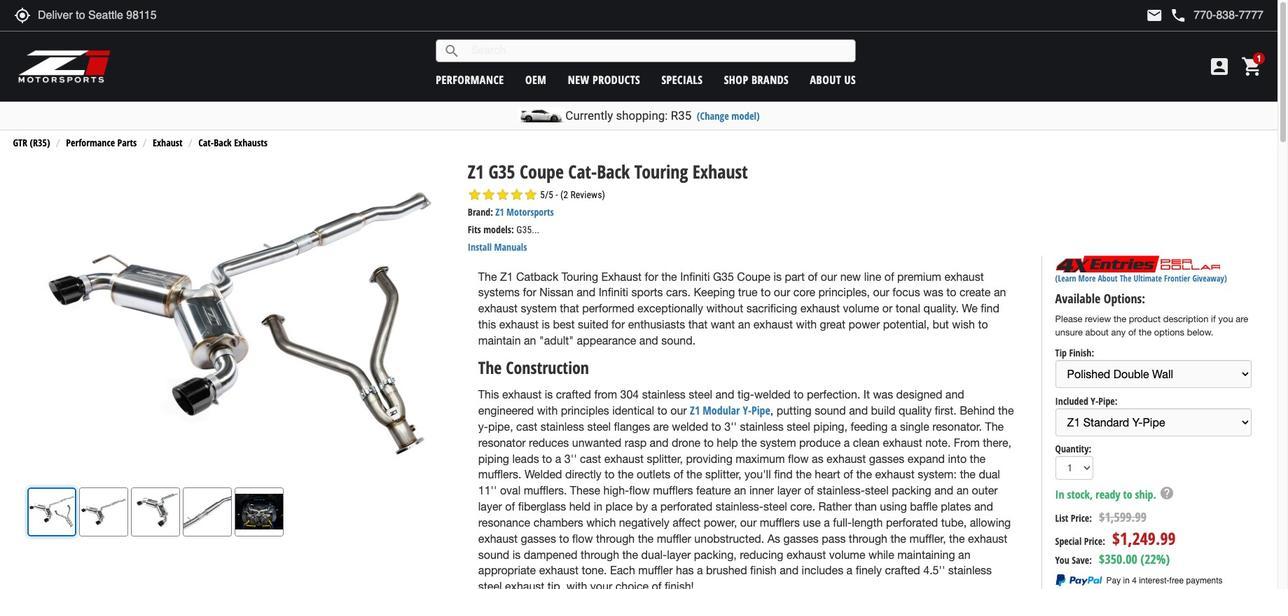 Task type: locate. For each thing, give the bounding box(es) containing it.
1 vertical spatial layer
[[478, 500, 502, 513]]

are inside "(learn more about the ultimate frontier giveaway) available options: please review the product description if you are unsure about any of the options below."
[[1236, 314, 1249, 325]]

price: right list
[[1071, 512, 1093, 525]]

system inside the z1 catback touring exhaust for the infiniti g35 coupe is part of our new line of premium exhaust systems for nissan and infiniti sports cars. keeping true to our core principles, our focus was to create an exhaust system that performed exceptionally without sacrificing exhaust volume or tonal quality. we find this exhaust is best suited for enthusiasts that want an exhaust with great power potential, but wish to maintain an "adult" appearance and sound.
[[521, 302, 557, 315]]

the inside the z1 catback touring exhaust for the infiniti g35 coupe is part of our new line of premium exhaust systems for nissan and infiniti sports cars. keeping true to our core principles, our focus was to create an exhaust system that performed exceptionally without sacrificing exhaust volume or tonal quality. we find this exhaust is best suited for enthusiasts that want an exhaust with great power potential, but wish to maintain an "adult" appearance and sound.
[[662, 270, 677, 283]]

the for the resonator reduces unwanted rasp and drone to help the system produce a clean exhaust note. from there, piping leads to a 3'' cast exhaust splitter, providing maximum flow as exhaust gasses expand into the mufflers. welded directly to the outlets of the splitter, you'll find the heart of the exhaust system: the dual 11'' oval mufflers. these high-flow mufflers feature an inner layer of stainless-steel packing and an outer layer of fiberglass held in place by a perforated stainless-steel core. rather than using baffle plates and resonance chambers which negatively affect power, our mufflers use a full-length perforated tube, allowing exhaust gasses to flow through the muffler unobstructed. as gasses pass through the muffler, the exhaust sound is dampened through the dual-layer packing, reducing exhaust volume while maintaining an appropriate exhaust tone. each muffler has a brushed finish and includes a finely crafted 4.5'' stainless steel exhaust tip, with your choice of finish!
[[986, 420, 1004, 433]]

focus
[[893, 286, 921, 299]]

perforated
[[661, 500, 713, 513], [886, 516, 939, 529]]

performance
[[436, 72, 504, 87]]

1 vertical spatial sound
[[478, 548, 510, 561]]

has
[[676, 564, 694, 577]]

through down which
[[596, 532, 635, 545]]

list price: $1,599.99
[[1056, 509, 1147, 526]]

the down into
[[960, 468, 976, 481]]

g35 up brand:
[[489, 159, 515, 184]]

1 vertical spatial infiniti
[[599, 286, 629, 299]]

cast inside the resonator reduces unwanted rasp and drone to help the system produce a clean exhaust note. from there, piping leads to a 3'' cast exhaust splitter, providing maximum flow as exhaust gasses expand into the mufflers. welded directly to the outlets of the splitter, you'll find the heart of the exhaust system: the dual 11'' oval mufflers. these high-flow mufflers feature an inner layer of stainless-steel packing and an outer layer of fiberglass held in place by a perforated stainless-steel core. rather than using baffle plates and resonance chambers which negatively affect power, our mufflers use a full-length perforated tube, allowing exhaust gasses to flow through the muffler unobstructed. as gasses pass through the muffler, the exhaust sound is dampened through the dual-layer packing, reducing exhaust volume while maintaining an appropriate exhaust tone. each muffler has a brushed finish and includes a finely crafted 4.5'' stainless steel exhaust tip, with your choice of finish!
[[580, 452, 601, 465]]

find right you'll
[[774, 468, 793, 481]]

1 horizontal spatial cat-
[[569, 159, 597, 184]]

performance
[[66, 136, 115, 150]]

are right you
[[1236, 314, 1249, 325]]

0 horizontal spatial help
[[717, 436, 738, 449]]

1 vertical spatial price:
[[1085, 535, 1106, 548]]

it
[[864, 388, 870, 401]]

1 vertical spatial mufflers
[[760, 516, 800, 529]]

1 vertical spatial stainless-
[[716, 500, 764, 513]]

and up first. behind
[[946, 388, 965, 401]]

1 horizontal spatial that
[[689, 318, 708, 331]]

the down negatively
[[638, 532, 654, 545]]

3'' inside , putting sound and build quality first. behind the y-pipe, cast stainless steel flanges are welded to 3'' stainless steel piping, feeding a single resonator.
[[725, 420, 737, 433]]

you
[[1219, 314, 1234, 325]]

crafted inside the resonator reduces unwanted rasp and drone to help the system produce a clean exhaust note. from there, piping leads to a 3'' cast exhaust splitter, providing maximum flow as exhaust gasses expand into the mufflers. welded directly to the outlets of the splitter, you'll find the heart of the exhaust system: the dual 11'' oval mufflers. these high-flow mufflers feature an inner layer of stainless-steel packing and an outer layer of fiberglass held in place by a perforated stainless-steel core. rather than using baffle plates and resonance chambers which negatively affect power, our mufflers use a full-length perforated tube, allowing exhaust gasses to flow through the muffler unobstructed. as gasses pass through the muffler, the exhaust sound is dampened through the dual-layer packing, reducing exhaust volume while maintaining an appropriate exhaust tone. each muffler has a brushed finish and includes a finely crafted 4.5'' stainless steel exhaust tip, with your choice of finish!
[[885, 564, 921, 577]]

0 vertical spatial with
[[796, 318, 817, 331]]

find
[[981, 302, 1000, 315], [774, 468, 793, 481]]

steel up 'unwanted'
[[587, 420, 611, 433]]

g35 inside the z1 catback touring exhaust for the infiniti g35 coupe is part of our new line of premium exhaust systems for nissan and infiniti sports cars. keeping true to our core principles, our focus was to create an exhaust system that performed exceptionally without sacrificing exhaust volume or tonal quality. we find this exhaust is best suited for enthusiasts that want an exhaust with great power potential, but wish to maintain an "adult" appearance and sound.
[[713, 270, 734, 283]]

0 vertical spatial volume
[[843, 302, 880, 315]]

steel inside this exhaust is crafted from 304 stainless steel and tig-welded to perfection. it was designed and engineered with principles identical to our
[[689, 388, 713, 401]]

back down currently
[[597, 159, 630, 184]]

system down nissan
[[521, 302, 557, 315]]

the up cars.
[[662, 270, 677, 283]]

performance link
[[436, 72, 504, 87]]

was up build
[[873, 388, 894, 401]]

welded up 'drone'
[[672, 420, 709, 433]]

suited
[[578, 318, 609, 331]]

is inside this exhaust is crafted from 304 stainless steel and tig-welded to perfection. it was designed and engineered with principles identical to our
[[545, 388, 553, 401]]

z1 left modular
[[690, 403, 700, 418]]

finish!
[[665, 580, 694, 589]]

rasp
[[625, 436, 647, 449]]

exhaust
[[153, 136, 183, 150], [693, 159, 748, 184], [602, 270, 642, 283]]

with inside the z1 catback touring exhaust for the infiniti g35 coupe is part of our new line of premium exhaust systems for nissan and infiniti sports cars. keeping true to our core principles, our focus was to create an exhaust system that performed exceptionally without sacrificing exhaust volume or tonal quality. we find this exhaust is best suited for enthusiasts that want an exhaust with great power potential, but wish to maintain an "adult" appearance and sound.
[[796, 318, 817, 331]]

you
[[1056, 554, 1070, 567]]

currently
[[566, 109, 613, 123]]

exhaust down allowing
[[968, 532, 1008, 545]]

identical
[[613, 404, 655, 417]]

the inside , putting sound and build quality first. behind the y-pipe, cast stainless steel flanges are welded to 3'' stainless steel piping, feeding a single resonator.
[[999, 404, 1014, 417]]

0 horizontal spatial infiniti
[[599, 286, 629, 299]]

5 star from the left
[[524, 188, 538, 202]]

perforated up affect
[[661, 500, 713, 513]]

includes
[[802, 564, 844, 577]]

1 vertical spatial cast
[[580, 452, 601, 465]]

the down tube,
[[950, 532, 965, 545]]

tig-
[[738, 388, 755, 401]]

a right by
[[652, 500, 658, 513]]

tip
[[1056, 346, 1067, 360]]

welded inside , putting sound and build quality first. behind the y-pipe, cast stainless steel flanges are welded to 3'' stainless steel piping, feeding a single resonator.
[[672, 420, 709, 433]]

0 horizontal spatial sound
[[478, 548, 510, 561]]

sound up piping,
[[815, 404, 846, 417]]

that left want
[[689, 318, 708, 331]]

0 vertical spatial system
[[521, 302, 557, 315]]

1 vertical spatial 3''
[[565, 452, 577, 465]]

coupe inside z1 g35 coupe cat-back touring exhaust star star star star star 5/5 - (2 reviews) brand: z1 motorsports fits models: g35... install manuals
[[520, 159, 564, 184]]

finely
[[856, 564, 882, 577]]

quality.
[[924, 302, 959, 315]]

gasses down clean
[[870, 452, 905, 465]]

0 horizontal spatial cast
[[516, 420, 538, 433]]

0 vertical spatial new
[[568, 72, 590, 87]]

1 vertical spatial system
[[761, 436, 796, 449]]

1 vertical spatial mufflers.
[[524, 484, 567, 497]]

in stock, ready to ship. help
[[1056, 486, 1175, 503]]

3'' up directly
[[565, 452, 577, 465]]

layer
[[778, 484, 801, 497], [478, 500, 502, 513], [667, 548, 691, 561]]

negatively
[[619, 516, 670, 529]]

the down providing
[[687, 468, 703, 481]]

an right create on the right of the page
[[994, 286, 1007, 299]]

back
[[214, 136, 232, 150], [597, 159, 630, 184]]

1 horizontal spatial help
[[1160, 486, 1175, 501]]

exhausts
[[234, 136, 268, 150]]

an
[[994, 286, 1007, 299], [738, 318, 751, 331], [524, 334, 536, 347], [734, 484, 747, 497], [957, 484, 969, 497], [959, 548, 971, 561]]

to right wish
[[979, 318, 988, 331]]

modular
[[703, 403, 740, 418]]

2 horizontal spatial flow
[[788, 452, 809, 465]]

resonator
[[478, 436, 526, 449]]

0 vertical spatial price:
[[1071, 512, 1093, 525]]

while
[[869, 548, 895, 561]]

price: inside the list price: $1,599.99
[[1071, 512, 1093, 525]]

clean
[[853, 436, 880, 449]]

0 vertical spatial coupe
[[520, 159, 564, 184]]

0 horizontal spatial with
[[537, 404, 558, 417]]

the
[[662, 270, 677, 283], [1114, 314, 1127, 325], [1139, 327, 1152, 338], [999, 404, 1014, 417], [742, 436, 757, 449], [970, 452, 986, 465], [618, 468, 634, 481], [687, 468, 703, 481], [796, 468, 812, 481], [857, 468, 872, 481], [960, 468, 976, 481], [638, 532, 654, 545], [891, 532, 907, 545], [950, 532, 965, 545], [623, 548, 638, 561]]

1 star from the left
[[468, 188, 482, 202]]

by
[[636, 500, 648, 513]]

description
[[1164, 314, 1209, 325]]

my_location
[[14, 7, 31, 24]]

back inside z1 g35 coupe cat-back touring exhaust star star star star star 5/5 - (2 reviews) brand: z1 motorsports fits models: g35... install manuals
[[597, 159, 630, 184]]

1 vertical spatial g35
[[713, 270, 734, 283]]

sports
[[632, 286, 663, 299]]

the up there,
[[986, 420, 1004, 433]]

2 horizontal spatial with
[[796, 318, 817, 331]]

1 horizontal spatial system
[[761, 436, 796, 449]]

mufflers.
[[478, 468, 522, 481], [524, 484, 567, 497]]

cast down 'unwanted'
[[580, 452, 601, 465]]

0 vertical spatial cast
[[516, 420, 538, 433]]

exceptionally
[[638, 302, 704, 315]]

1 vertical spatial crafted
[[885, 564, 921, 577]]

star
[[468, 188, 482, 202], [482, 188, 496, 202], [496, 188, 510, 202], [510, 188, 524, 202], [524, 188, 538, 202]]

to down modular
[[712, 420, 722, 433]]

exhaust down resonance at the left bottom
[[478, 532, 518, 545]]

and inside , putting sound and build quality first. behind the y-pipe, cast stainless steel flanges are welded to 3'' stainless steel piping, feeding a single resonator.
[[849, 404, 868, 417]]

exhaust up tip,
[[539, 564, 579, 577]]

are right flanges
[[654, 420, 669, 433]]

that up best
[[560, 302, 579, 315]]

0 horizontal spatial was
[[873, 388, 894, 401]]

system
[[521, 302, 557, 315], [761, 436, 796, 449]]

new inside the z1 catback touring exhaust for the infiniti g35 coupe is part of our new line of premium exhaust systems for nissan and infiniti sports cars. keeping true to our core principles, our focus was to create an exhaust system that performed exceptionally without sacrificing exhaust volume or tonal quality. we find this exhaust is best suited for enthusiasts that want an exhaust with great power potential, but wish to maintain an "adult" appearance and sound.
[[841, 270, 861, 283]]

0 vertical spatial about
[[810, 72, 842, 87]]

z1 up models:
[[496, 205, 504, 219]]

inner
[[750, 484, 774, 497]]

3'' down the z1 modular y-pipe
[[725, 420, 737, 433]]

1 horizontal spatial new
[[841, 270, 861, 283]]

splitter, up 'outlets'
[[647, 452, 683, 465]]

core.
[[791, 500, 816, 513]]

0 horizontal spatial flow
[[573, 532, 593, 545]]

ready
[[1096, 487, 1121, 503]]

1 horizontal spatial gasses
[[784, 532, 819, 545]]

of right 'outlets'
[[674, 468, 684, 481]]

exhaust up includes
[[787, 548, 826, 561]]

0 horizontal spatial layer
[[478, 500, 502, 513]]

splitter, up feature on the right bottom
[[706, 468, 742, 481]]

and right finish
[[780, 564, 799, 577]]

1 vertical spatial was
[[873, 388, 894, 401]]

11''
[[478, 484, 497, 497]]

1 horizontal spatial welded
[[755, 388, 791, 401]]

1 horizontal spatial cast
[[580, 452, 601, 465]]

1 horizontal spatial mufflers
[[760, 516, 800, 529]]

sound up "appropriate"
[[478, 548, 510, 561]]

0 vertical spatial sound
[[815, 404, 846, 417]]

was inside the z1 catback touring exhaust for the infiniti g35 coupe is part of our new line of premium exhaust systems for nissan and infiniti sports cars. keeping true to our core principles, our focus was to create an exhaust system that performed exceptionally without sacrificing exhaust volume or tonal quality. we find this exhaust is best suited for enthusiasts that want an exhaust with great power potential, but wish to maintain an "adult" appearance and sound.
[[924, 286, 944, 299]]

crafted up principles
[[556, 388, 591, 401]]

(learn more about the ultimate frontier giveaway) available options: please review the product description if you are unsure about any of the options below.
[[1056, 273, 1249, 338]]

y- right "included"
[[1091, 394, 1099, 408]]

0 horizontal spatial that
[[560, 302, 579, 315]]

new products
[[568, 72, 641, 87]]

system up "maximum" on the bottom of page
[[761, 436, 796, 449]]

gasses
[[870, 452, 905, 465], [521, 532, 556, 545], [784, 532, 819, 545]]

the up there,
[[999, 404, 1014, 417]]

that
[[560, 302, 579, 315], [689, 318, 708, 331]]

0 horizontal spatial g35
[[489, 159, 515, 184]]

outer
[[972, 484, 998, 497]]

special price: $1,249.99 you save: $350.00 (22%)
[[1056, 527, 1176, 568]]

1 vertical spatial find
[[774, 468, 793, 481]]

1 horizontal spatial back
[[597, 159, 630, 184]]

0 vertical spatial mufflers.
[[478, 468, 522, 481]]

0 vertical spatial g35
[[489, 159, 515, 184]]

exhaust up heart
[[827, 452, 866, 465]]

account_box link
[[1205, 55, 1235, 78]]

finish
[[751, 564, 777, 577]]

z1 up brand:
[[468, 159, 484, 184]]

maintain
[[478, 334, 521, 347]]

wish
[[953, 318, 975, 331]]

of down the oval
[[505, 500, 515, 513]]

muffler down dual-
[[639, 564, 673, 577]]

steel
[[689, 388, 713, 401], [587, 420, 611, 433], [787, 420, 811, 433], [865, 484, 889, 497], [764, 500, 788, 513], [478, 580, 502, 589]]

1 vertical spatial are
[[654, 420, 669, 433]]

g35 inside z1 g35 coupe cat-back touring exhaust star star star star star 5/5 - (2 reviews) brand: z1 motorsports fits models: g35... install manuals
[[489, 159, 515, 184]]

1 horizontal spatial g35
[[713, 270, 734, 283]]

welded
[[755, 388, 791, 401], [672, 420, 709, 433]]

to up putting
[[794, 388, 804, 401]]

price: inside "special price: $1,249.99 you save: $350.00 (22%)"
[[1085, 535, 1106, 548]]

mufflers
[[653, 484, 693, 497], [760, 516, 800, 529]]

0 vertical spatial help
[[717, 436, 738, 449]]

z1 motorsports logo image
[[18, 49, 112, 84]]

shop
[[724, 72, 749, 87]]

is up "appropriate"
[[513, 548, 521, 561]]

premium
[[898, 270, 942, 283]]

layer up core.
[[778, 484, 801, 497]]

list
[[1056, 512, 1069, 525]]

cast
[[516, 420, 538, 433], [580, 452, 601, 465]]

1 horizontal spatial sound
[[815, 404, 846, 417]]

find inside the z1 catback touring exhaust for the infiniti g35 coupe is part of our new line of premium exhaust systems for nissan and infiniti sports cars. keeping true to our core principles, our focus was to create an exhaust system that performed exceptionally without sacrificing exhaust volume or tonal quality. we find this exhaust is best suited for enthusiasts that want an exhaust with great power potential, but wish to maintain an "adult" appearance and sound.
[[981, 302, 1000, 315]]

0 horizontal spatial splitter,
[[647, 452, 683, 465]]

1 horizontal spatial layer
[[667, 548, 691, 561]]

0 vertical spatial back
[[214, 136, 232, 150]]

without
[[707, 302, 744, 315]]

1 horizontal spatial about
[[1098, 273, 1118, 285]]

mufflers down 'outlets'
[[653, 484, 693, 497]]

0 vertical spatial 3''
[[725, 420, 737, 433]]

1 horizontal spatial was
[[924, 286, 944, 299]]

steel up modular
[[689, 388, 713, 401]]

is left best
[[542, 318, 550, 331]]

stainless-
[[817, 484, 865, 497], [716, 500, 764, 513]]

shop brands
[[724, 72, 789, 87]]

and up modular
[[716, 388, 735, 401]]

1 horizontal spatial splitter,
[[706, 468, 742, 481]]

1 horizontal spatial are
[[1236, 314, 1249, 325]]

0 horizontal spatial 3''
[[565, 452, 577, 465]]

2 horizontal spatial gasses
[[870, 452, 905, 465]]

1 vertical spatial for
[[523, 286, 537, 299]]

of inside "(learn more about the ultimate frontier giveaway) available options: please review the product description if you are unsure about any of the options below."
[[1129, 327, 1137, 338]]

is down construction
[[545, 388, 553, 401]]

the inside the resonator reduces unwanted rasp and drone to help the system produce a clean exhaust note. from there, piping leads to a 3'' cast exhaust splitter, providing maximum flow as exhaust gasses expand into the mufflers. welded directly to the outlets of the splitter, you'll find the heart of the exhaust system: the dual 11'' oval mufflers. these high-flow mufflers feature an inner layer of stainless-steel packing and an outer layer of fiberglass held in place by a perforated stainless-steel core. rather than using baffle plates and resonance chambers which negatively affect power, our mufflers use a full-length perforated tube, allowing exhaust gasses to flow through the muffler unobstructed. as gasses pass through the muffler, the exhaust sound is dampened through the dual-layer packing, reducing exhaust volume while maintaining an appropriate exhaust tone. each muffler has a brushed finish and includes a finely crafted 4.5'' stainless steel exhaust tip, with your choice of finish!
[[986, 420, 1004, 433]]

0 vertical spatial for
[[645, 270, 659, 283]]

1 horizontal spatial crafted
[[885, 564, 921, 577]]

stainless inside the resonator reduces unwanted rasp and drone to help the system produce a clean exhaust note. from there, piping leads to a 3'' cast exhaust splitter, providing maximum flow as exhaust gasses expand into the mufflers. welded directly to the outlets of the splitter, you'll find the heart of the exhaust system: the dual 11'' oval mufflers. these high-flow mufflers feature an inner layer of stainless-steel packing and an outer layer of fiberglass held in place by a perforated stainless-steel core. rather than using baffle plates and resonance chambers which negatively affect power, our mufflers use a full-length perforated tube, allowing exhaust gasses to flow through the muffler unobstructed. as gasses pass through the muffler, the exhaust sound is dampened through the dual-layer packing, reducing exhaust volume while maintaining an appropriate exhaust tone. each muffler has a brushed finish and includes a finely crafted 4.5'' stainless steel exhaust tip, with your choice of finish!
[[949, 564, 992, 577]]

Search search field
[[461, 40, 856, 62]]

of right line
[[885, 270, 895, 283]]

0 horizontal spatial system
[[521, 302, 557, 315]]

we
[[962, 302, 978, 315]]

true
[[738, 286, 758, 299]]

0 vertical spatial crafted
[[556, 388, 591, 401]]

y- down tig-
[[743, 403, 752, 418]]

0 vertical spatial layer
[[778, 484, 801, 497]]

1 vertical spatial welded
[[672, 420, 709, 433]]

about
[[810, 72, 842, 87], [1098, 273, 1118, 285]]

z1 up systems
[[500, 270, 513, 283]]

the inside the z1 catback touring exhaust for the infiniti g35 coupe is part of our new line of premium exhaust systems for nissan and infiniti sports cars. keeping true to our core principles, our focus was to create an exhaust system that performed exceptionally without sacrificing exhaust volume or tonal quality. we find this exhaust is best suited for enthusiasts that want an exhaust with great power potential, but wish to maintain an "adult" appearance and sound.
[[478, 270, 497, 283]]

install
[[468, 241, 492, 254]]

of left finish!
[[652, 580, 662, 589]]

outlets
[[637, 468, 671, 481]]

0 vertical spatial find
[[981, 302, 1000, 315]]

new up principles,
[[841, 270, 861, 283]]

and right rasp
[[650, 436, 669, 449]]

was inside this exhaust is crafted from 304 stainless steel and tig-welded to perfection. it was designed and engineered with principles identical to our
[[873, 388, 894, 401]]

help right ship.
[[1160, 486, 1175, 501]]

gasses down use
[[784, 532, 819, 545]]

0 horizontal spatial crafted
[[556, 388, 591, 401]]

1 horizontal spatial 3''
[[725, 420, 737, 433]]

shopping_cart link
[[1238, 55, 1264, 78]]

crafted down while
[[885, 564, 921, 577]]

our up principles,
[[821, 270, 838, 283]]

appropriate
[[478, 564, 536, 577]]

0 horizontal spatial coupe
[[520, 159, 564, 184]]

the up each
[[623, 548, 638, 561]]

touring
[[635, 159, 688, 184], [562, 270, 599, 283]]

1 horizontal spatial for
[[612, 318, 625, 331]]

high-
[[604, 484, 630, 497]]

exhaust up maintain
[[499, 318, 539, 331]]

3 star from the left
[[496, 188, 510, 202]]

1 horizontal spatial infiniti
[[681, 270, 710, 283]]

the up this
[[478, 356, 502, 379]]

stainless right 4.5''
[[949, 564, 992, 577]]

packing,
[[694, 548, 737, 561]]

0 horizontal spatial welded
[[672, 420, 709, 433]]

cast right "pipe,"
[[516, 420, 538, 433]]

an down tube,
[[959, 548, 971, 561]]

0 horizontal spatial y-
[[743, 403, 752, 418]]

volume up the power
[[843, 302, 880, 315]]

a left clean
[[844, 436, 850, 449]]

shopping:
[[616, 109, 668, 123]]

1 horizontal spatial touring
[[635, 159, 688, 184]]

motorsports
[[507, 205, 554, 219]]

flow left as
[[788, 452, 809, 465]]

1 vertical spatial volume
[[829, 548, 866, 561]]

with left great
[[796, 318, 817, 331]]

mufflers. down "welded"
[[524, 484, 567, 497]]

of right the part
[[808, 270, 818, 283]]

great
[[820, 318, 846, 331]]

held
[[569, 500, 591, 513]]

about left us
[[810, 72, 842, 87]]

y-
[[478, 420, 488, 433]]

1 vertical spatial with
[[537, 404, 558, 417]]

1 vertical spatial help
[[1160, 486, 1175, 501]]

welded inside this exhaust is crafted from 304 stainless steel and tig-welded to perfection. it was designed and engineered with principles identical to our
[[755, 388, 791, 401]]

0 vertical spatial perforated
[[661, 500, 713, 513]]

0 vertical spatial infiniti
[[681, 270, 710, 283]]

for up sports
[[645, 270, 659, 283]]

ship.
[[1136, 487, 1157, 503]]

included y-pipe:
[[1056, 394, 1118, 408]]

about inside "(learn more about the ultimate frontier giveaway) available options: please review the product description if you are unsure about any of the options below."
[[1098, 273, 1118, 285]]

0 vertical spatial touring
[[635, 159, 688, 184]]

z1 motorsports link
[[496, 205, 554, 219]]

0 horizontal spatial touring
[[562, 270, 599, 283]]

0 horizontal spatial perforated
[[661, 500, 713, 513]]



Task type: describe. For each thing, give the bounding box(es) containing it.
0 horizontal spatial back
[[214, 136, 232, 150]]

stainless inside this exhaust is crafted from 304 stainless steel and tig-welded to perfection. it was designed and engineered with principles identical to our
[[642, 388, 686, 401]]

providing
[[686, 452, 733, 465]]

exhaust down "appropriate"
[[505, 580, 545, 589]]

g35...
[[517, 224, 540, 236]]

to up providing
[[704, 436, 714, 449]]

there,
[[983, 436, 1012, 449]]

brushed
[[706, 564, 747, 577]]

with inside this exhaust is crafted from 304 stainless steel and tig-welded to perfection. it was designed and engineered with principles identical to our
[[537, 404, 558, 417]]

z1 modular y-pipe
[[690, 403, 771, 418]]

the for the construction
[[478, 356, 502, 379]]

of right heart
[[844, 468, 854, 481]]

performance parts
[[66, 136, 137, 150]]

keeping
[[694, 286, 735, 299]]

price: for $1,249.99
[[1085, 535, 1106, 548]]

1 vertical spatial muffler
[[639, 564, 673, 577]]

shop brands link
[[724, 72, 789, 87]]

each
[[610, 564, 635, 577]]

exhaust up create on the right of the page
[[945, 270, 984, 283]]

new products link
[[568, 72, 641, 87]]

plates
[[941, 500, 972, 513]]

giveaway)
[[1193, 273, 1228, 285]]

our inside the resonator reduces unwanted rasp and drone to help the system produce a clean exhaust note. from there, piping leads to a 3'' cast exhaust splitter, providing maximum flow as exhaust gasses expand into the mufflers. welded directly to the outlets of the splitter, you'll find the heart of the exhaust system: the dual 11'' oval mufflers. these high-flow mufflers feature an inner layer of stainless-steel packing and an outer layer of fiberglass held in place by a perforated stainless-steel core. rather than using baffle plates and resonance chambers which negatively affect power, our mufflers use a full-length perforated tube, allowing exhaust gasses to flow through the muffler unobstructed. as gasses pass through the muffler, the exhaust sound is dampened through the dual-layer packing, reducing exhaust volume while maintaining an appropriate exhaust tone. each muffler has a brushed finish and includes a finely crafted 4.5'' stainless steel exhaust tip, with your choice of finish!
[[741, 516, 757, 529]]

gtr (r35) link
[[13, 136, 50, 150]]

enthusiasts
[[628, 318, 686, 331]]

mail link
[[1147, 7, 1164, 24]]

the up high-
[[618, 468, 634, 481]]

is inside the resonator reduces unwanted rasp and drone to help the system produce a clean exhaust note. from there, piping leads to a 3'' cast exhaust splitter, providing maximum flow as exhaust gasses expand into the mufflers. welded directly to the outlets of the splitter, you'll find the heart of the exhaust system: the dual 11'' oval mufflers. these high-flow mufflers feature an inner layer of stainless-steel packing and an outer layer of fiberglass held in place by a perforated stainless-steel core. rather than using baffle plates and resonance chambers which negatively affect power, our mufflers use a full-length perforated tube, allowing exhaust gasses to flow through the muffler unobstructed. as gasses pass through the muffler, the exhaust sound is dampened through the dual-layer packing, reducing exhaust volume while maintaining an appropriate exhaust tone. each muffler has a brushed finish and includes a finely crafted 4.5'' stainless steel exhaust tip, with your choice of finish!
[[513, 548, 521, 561]]

2 vertical spatial layer
[[667, 548, 691, 561]]

first. behind
[[935, 404, 995, 417]]

2 star from the left
[[482, 188, 496, 202]]

a right has
[[697, 564, 703, 577]]

sound inside the resonator reduces unwanted rasp and drone to help the system produce a clean exhaust note. from there, piping leads to a 3'' cast exhaust splitter, providing maximum flow as exhaust gasses expand into the mufflers. welded directly to the outlets of the splitter, you'll find the heart of the exhaust system: the dual 11'' oval mufflers. these high-flow mufflers feature an inner layer of stainless-steel packing and an outer layer of fiberglass held in place by a perforated stainless-steel core. rather than using baffle plates and resonance chambers which negatively affect power, our mufflers use a full-length perforated tube, allowing exhaust gasses to flow through the muffler unobstructed. as gasses pass through the muffler, the exhaust sound is dampened through the dual-layer packing, reducing exhaust volume while maintaining an appropriate exhaust tone. each muffler has a brushed finish and includes a finely crafted 4.5'' stainless steel exhaust tip, with your choice of finish!
[[478, 548, 510, 561]]

with inside the resonator reduces unwanted rasp and drone to help the system produce a clean exhaust note. from there, piping leads to a 3'' cast exhaust splitter, providing maximum flow as exhaust gasses expand into the mufflers. welded directly to the outlets of the splitter, you'll find the heart of the exhaust system: the dual 11'' oval mufflers. these high-flow mufflers feature an inner layer of stainless-steel packing and an outer layer of fiberglass held in place by a perforated stainless-steel core. rather than using baffle plates and resonance chambers which negatively affect power, our mufflers use a full-length perforated tube, allowing exhaust gasses to flow through the muffler unobstructed. as gasses pass through the muffler, the exhaust sound is dampened through the dual-layer packing, reducing exhaust volume while maintaining an appropriate exhaust tone. each muffler has a brushed finish and includes a finely crafted 4.5'' stainless steel exhaust tip, with your choice of finish!
[[567, 580, 587, 589]]

baffle
[[910, 500, 938, 513]]

find inside the resonator reduces unwanted rasp and drone to help the system produce a clean exhaust note. from there, piping leads to a 3'' cast exhaust splitter, providing maximum flow as exhaust gasses expand into the mufflers. welded directly to the outlets of the splitter, you'll find the heart of the exhaust system: the dual 11'' oval mufflers. these high-flow mufflers feature an inner layer of stainless-steel packing and an outer layer of fiberglass held in place by a perforated stainless-steel core. rather than using baffle plates and resonance chambers which negatively affect power, our mufflers use a full-length perforated tube, allowing exhaust gasses to flow through the muffler unobstructed. as gasses pass through the muffler, the exhaust sound is dampened through the dual-layer packing, reducing exhaust volume while maintaining an appropriate exhaust tone. each muffler has a brushed finish and includes a finely crafted 4.5'' stainless steel exhaust tip, with your choice of finish!
[[774, 468, 793, 481]]

0 horizontal spatial stainless-
[[716, 500, 764, 513]]

the up any
[[1114, 314, 1127, 325]]

4 star from the left
[[510, 188, 524, 202]]

heart
[[815, 468, 841, 481]]

directly
[[566, 468, 602, 481]]

1 vertical spatial perforated
[[886, 516, 939, 529]]

allowing
[[970, 516, 1011, 529]]

brands
[[752, 72, 789, 87]]

oem link
[[526, 72, 547, 87]]

stainless down pipe
[[740, 420, 784, 433]]

of up core.
[[805, 484, 814, 497]]

dual-
[[642, 548, 667, 561]]

drone
[[672, 436, 701, 449]]

touring inside the z1 catback touring exhaust for the infiniti g35 coupe is part of our new line of premium exhaust systems for nissan and infiniti sports cars. keeping true to our core principles, our focus was to create an exhaust system that performed exceptionally without sacrificing exhaust volume or tonal quality. we find this exhaust is best suited for enthusiasts that want an exhaust with great power potential, but wish to maintain an "adult" appearance and sound.
[[562, 270, 599, 283]]

ultimate
[[1134, 273, 1163, 285]]

our up or on the bottom right
[[873, 286, 890, 299]]

the up the than
[[857, 468, 872, 481]]

coupe inside the z1 catback touring exhaust for the infiniti g35 coupe is part of our new line of premium exhaust systems for nissan and infiniti sports cars. keeping true to our core principles, our focus was to create an exhaust system that performed exceptionally without sacrificing exhaust volume or tonal quality. we find this exhaust is best suited for enthusiasts that want an exhaust with great power potential, but wish to maintain an "adult" appearance and sound.
[[737, 270, 771, 283]]

crafted inside this exhaust is crafted from 304 stainless steel and tig-welded to perfection. it was designed and engineered with principles identical to our
[[556, 388, 591, 401]]

(learn more about the ultimate frontier giveaway) link
[[1056, 273, 1228, 285]]

gtr (r35)
[[13, 136, 50, 150]]

oem
[[526, 72, 547, 87]]

z1 inside the z1 catback touring exhaust for the infiniti g35 coupe is part of our new line of premium exhaust systems for nissan and infiniti sports cars. keeping true to our core principles, our focus was to create an exhaust system that performed exceptionally without sacrificing exhaust volume or tonal quality. we find this exhaust is best suited for enthusiasts that want an exhaust with great power potential, but wish to maintain an "adult" appearance and sound.
[[500, 270, 513, 283]]

steel down inner
[[764, 500, 788, 513]]

1 vertical spatial splitter,
[[706, 468, 742, 481]]

a down reduces
[[556, 452, 562, 465]]

0 horizontal spatial exhaust
[[153, 136, 183, 150]]

through down length in the bottom of the page
[[849, 532, 888, 545]]

(22%)
[[1141, 551, 1171, 568]]

exhaust down sacrificing
[[754, 318, 793, 331]]

the construction
[[478, 356, 589, 379]]

steel up the than
[[865, 484, 889, 497]]

part
[[785, 270, 805, 283]]

help inside the resonator reduces unwanted rasp and drone to help the system produce a clean exhaust note. from there, piping leads to a 3'' cast exhaust splitter, providing maximum flow as exhaust gasses expand into the mufflers. welded directly to the outlets of the splitter, you'll find the heart of the exhaust system: the dual 11'' oval mufflers. these high-flow mufflers feature an inner layer of stainless-steel packing and an outer layer of fiberglass held in place by a perforated stainless-steel core. rather than using baffle plates and resonance chambers which negatively affect power, our mufflers use a full-length perforated tube, allowing exhaust gasses to flow through the muffler unobstructed. as gasses pass through the muffler, the exhaust sound is dampened through the dual-layer packing, reducing exhaust volume while maintaining an appropriate exhaust tone. each muffler has a brushed finish and includes a finely crafted 4.5'' stainless steel exhaust tip, with your choice of finish!
[[717, 436, 738, 449]]

system inside the resonator reduces unwanted rasp and drone to help the system produce a clean exhaust note. from there, piping leads to a 3'' cast exhaust splitter, providing maximum flow as exhaust gasses expand into the mufflers. welded directly to the outlets of the splitter, you'll find the heart of the exhaust system: the dual 11'' oval mufflers. these high-flow mufflers feature an inner layer of stainless-steel packing and an outer layer of fiberglass held in place by a perforated stainless-steel core. rather than using baffle plates and resonance chambers which negatively affect power, our mufflers use a full-length perforated tube, allowing exhaust gasses to flow through the muffler unobstructed. as gasses pass through the muffler, the exhaust sound is dampened through the dual-layer packing, reducing exhaust volume while maintaining an appropriate exhaust tone. each muffler has a brushed finish and includes a finely crafted 4.5'' stainless steel exhaust tip, with your choice of finish!
[[761, 436, 796, 449]]

sound inside , putting sound and build quality first. behind the y-pipe, cast stainless steel flanges are welded to 3'' stainless steel piping, feeding a single resonator.
[[815, 404, 846, 417]]

exhaust up great
[[801, 302, 840, 315]]

phone
[[1171, 7, 1187, 24]]

and down system:
[[935, 484, 954, 497]]

exhaust inside z1 g35 coupe cat-back touring exhaust star star star star star 5/5 - (2 reviews) brand: z1 motorsports fits models: g35... install manuals
[[693, 159, 748, 184]]

to down the chambers
[[559, 532, 569, 545]]

stainless up reduces
[[541, 420, 584, 433]]

special
[[1056, 535, 1082, 548]]

and up performed on the bottom of the page
[[577, 286, 596, 299]]

0 horizontal spatial gasses
[[521, 532, 556, 545]]

and down the outer
[[975, 500, 994, 513]]

0 horizontal spatial new
[[568, 72, 590, 87]]

a inside , putting sound and build quality first. behind the y-pipe, cast stainless steel flanges are welded to 3'' stainless steel piping, feeding a single resonator.
[[891, 420, 897, 433]]

your
[[591, 580, 613, 589]]

help inside in stock, ready to ship. help
[[1160, 486, 1175, 501]]

through up tone.
[[581, 548, 620, 561]]

flanges
[[614, 420, 650, 433]]

in
[[594, 500, 603, 513]]

muffler,
[[910, 532, 946, 545]]

1 horizontal spatial mufflers.
[[524, 484, 567, 497]]

1 horizontal spatial y-
[[1091, 394, 1099, 408]]

feature
[[697, 484, 731, 497]]

account_box
[[1209, 55, 1231, 78]]

0 vertical spatial stainless-
[[817, 484, 865, 497]]

quality
[[899, 404, 932, 417]]

gtr
[[13, 136, 27, 150]]

as
[[768, 532, 781, 545]]

tip,
[[548, 580, 564, 589]]

construction
[[506, 356, 589, 379]]

a right use
[[824, 516, 830, 529]]

expand
[[908, 452, 945, 465]]

the for the z1 catback touring exhaust for the infiniti g35 coupe is part of our new line of premium exhaust systems for nissan and infiniti sports cars. keeping true to our core principles, our focus was to create an exhaust system that performed exceptionally without sacrificing exhaust volume or tonal quality. we find this exhaust is best suited for enthusiasts that want an exhaust with great power potential, but wish to maintain an "adult" appearance and sound.
[[478, 270, 497, 283]]

appearance
[[577, 334, 637, 347]]

exhaust inside the z1 catback touring exhaust for the infiniti g35 coupe is part of our new line of premium exhaust systems for nissan and infiniti sports cars. keeping true to our core principles, our focus was to create an exhaust system that performed exceptionally without sacrificing exhaust volume or tonal quality. we find this exhaust is best suited for enthusiasts that want an exhaust with great power potential, but wish to maintain an "adult" appearance and sound.
[[602, 270, 642, 283]]

the inside "(learn more about the ultimate frontier giveaway) available options: please review the product description if you are unsure about any of the options below."
[[1120, 273, 1132, 285]]

our inside this exhaust is crafted from 304 stainless steel and tig-welded to perfection. it was designed and engineered with principles identical to our
[[671, 404, 687, 417]]

currently shopping: r35 (change model)
[[566, 109, 760, 123]]

volume inside the z1 catback touring exhaust for the infiniti g35 coupe is part of our new line of premium exhaust systems for nissan and infiniti sports cars. keeping true to our core principles, our focus was to create an exhaust system that performed exceptionally without sacrificing exhaust volume or tonal quality. we find this exhaust is best suited for enthusiasts that want an exhaust with great power potential, but wish to maintain an "adult" appearance and sound.
[[843, 302, 880, 315]]

our up sacrificing
[[774, 286, 791, 299]]

exhaust down single
[[883, 436, 923, 449]]

the down from
[[970, 452, 986, 465]]

an left inner
[[734, 484, 747, 497]]

to right identical
[[658, 404, 668, 417]]

cat- inside z1 g35 coupe cat-back touring exhaust star star star star star 5/5 - (2 reviews) brand: z1 motorsports fits models: g35... install manuals
[[569, 159, 597, 184]]

exhaust down systems
[[478, 302, 518, 315]]

the z1 catback touring exhaust for the infiniti g35 coupe is part of our new line of premium exhaust systems for nissan and infiniti sports cars. keeping true to our core principles, our focus was to create an exhaust system that performed exceptionally without sacrificing exhaust volume or tonal quality. we find this exhaust is best suited for enthusiasts that want an exhaust with great power potential, but wish to maintain an "adult" appearance and sound.
[[478, 270, 1007, 347]]

power,
[[704, 516, 737, 529]]

touring inside z1 g35 coupe cat-back touring exhaust star star star star star 5/5 - (2 reviews) brand: z1 motorsports fits models: g35... install manuals
[[635, 159, 688, 184]]

perfection.
[[807, 388, 861, 401]]

options
[[1155, 327, 1185, 338]]

0 horizontal spatial for
[[523, 286, 537, 299]]

an up plates
[[957, 484, 969, 497]]

which
[[587, 516, 616, 529]]

the up "maximum" on the bottom of page
[[742, 436, 757, 449]]

an left "adult"
[[524, 334, 536, 347]]

manuals
[[494, 241, 527, 254]]

is left the part
[[774, 270, 782, 283]]

volume inside the resonator reduces unwanted rasp and drone to help the system produce a clean exhaust note. from there, piping leads to a 3'' cast exhaust splitter, providing maximum flow as exhaust gasses expand into the mufflers. welded directly to the outlets of the splitter, you'll find the heart of the exhaust system: the dual 11'' oval mufflers. these high-flow mufflers feature an inner layer of stainless-steel packing and an outer layer of fiberglass held in place by a perforated stainless-steel core. rather than using baffle plates and resonance chambers which negatively affect power, our mufflers use a full-length perforated tube, allowing exhaust gasses to flow through the muffler unobstructed. as gasses pass through the muffler, the exhaust sound is dampened through the dual-layer packing, reducing exhaust volume while maintaining an appropriate exhaust tone. each muffler has a brushed finish and includes a finely crafted 4.5'' stainless steel exhaust tip, with your choice of finish!
[[829, 548, 866, 561]]

exhaust down rasp
[[605, 452, 644, 465]]

0 vertical spatial cat-
[[199, 136, 214, 150]]

a left finely
[[847, 564, 853, 577]]

to inside in stock, ready to ship. help
[[1124, 487, 1133, 503]]

into
[[948, 452, 967, 465]]

$350.00
[[1100, 551, 1138, 568]]

0 vertical spatial mufflers
[[653, 484, 693, 497]]

z1 modular y-pipe link
[[690, 403, 771, 418]]

putting
[[777, 404, 812, 417]]

"adult"
[[540, 334, 574, 347]]

the left heart
[[796, 468, 812, 481]]

to inside , putting sound and build quality first. behind the y-pipe, cast stainless steel flanges are welded to 3'' stainless steel piping, feeding a single resonator.
[[712, 420, 722, 433]]

1 vertical spatial that
[[689, 318, 708, 331]]

to up sacrificing
[[761, 286, 771, 299]]

to down reduces
[[542, 452, 552, 465]]

and down 'enthusiasts' at the bottom of page
[[640, 334, 659, 347]]

exhaust up packing
[[876, 468, 915, 481]]

exhaust inside this exhaust is crafted from 304 stainless steel and tig-welded to perfection. it was designed and engineered with principles identical to our
[[502, 388, 542, 401]]

3'' inside the resonator reduces unwanted rasp and drone to help the system produce a clean exhaust note. from there, piping leads to a 3'' cast exhaust splitter, providing maximum flow as exhaust gasses expand into the mufflers. welded directly to the outlets of the splitter, you'll find the heart of the exhaust system: the dual 11'' oval mufflers. these high-flow mufflers feature an inner layer of stainless-steel packing and an outer layer of fiberglass held in place by a perforated stainless-steel core. rather than using baffle plates and resonance chambers which negatively affect power, our mufflers use a full-length perforated tube, allowing exhaust gasses to flow through the muffler unobstructed. as gasses pass through the muffler, the exhaust sound is dampened through the dual-layer packing, reducing exhaust volume while maintaining an appropriate exhaust tone. each muffler has a brushed finish and includes a finely crafted 4.5'' stainless steel exhaust tip, with your choice of finish!
[[565, 452, 577, 465]]

are inside , putting sound and build quality first. behind the y-pipe, cast stainless steel flanges are welded to 3'' stainless steel piping, feeding a single resonator.
[[654, 420, 669, 433]]

tone.
[[582, 564, 607, 577]]

steel down putting
[[787, 420, 811, 433]]

to up quality.
[[947, 286, 957, 299]]

1 vertical spatial flow
[[629, 484, 650, 497]]

leads
[[513, 452, 539, 465]]

the up while
[[891, 532, 907, 545]]

unsure
[[1056, 327, 1083, 338]]

please
[[1056, 314, 1083, 325]]

in
[[1056, 487, 1065, 503]]

pipe
[[752, 403, 771, 418]]

2 horizontal spatial for
[[645, 270, 659, 283]]

oval
[[500, 484, 521, 497]]

rather
[[819, 500, 852, 513]]

steel down "appropriate"
[[478, 580, 502, 589]]

phone link
[[1171, 7, 1264, 24]]

the down the product
[[1139, 327, 1152, 338]]

2 vertical spatial for
[[612, 318, 625, 331]]

0 vertical spatial splitter,
[[647, 452, 683, 465]]

welded
[[525, 468, 562, 481]]

about us
[[810, 72, 856, 87]]

piping,
[[814, 420, 848, 433]]

price: for $1,599.99
[[1071, 512, 1093, 525]]

note.
[[926, 436, 951, 449]]

using
[[880, 500, 907, 513]]

cast inside , putting sound and build quality first. behind the y-pipe, cast stainless steel flanges are welded to 3'' stainless steel piping, feeding a single resonator.
[[516, 420, 538, 433]]

2 horizontal spatial layer
[[778, 484, 801, 497]]

fiberglass
[[518, 500, 566, 513]]

an right want
[[738, 318, 751, 331]]

engineered
[[478, 404, 534, 417]]

to up high-
[[605, 468, 615, 481]]

0 vertical spatial muffler
[[657, 532, 692, 545]]



Task type: vqa. For each thing, say whether or not it's contained in the screenshot.
as
yes



